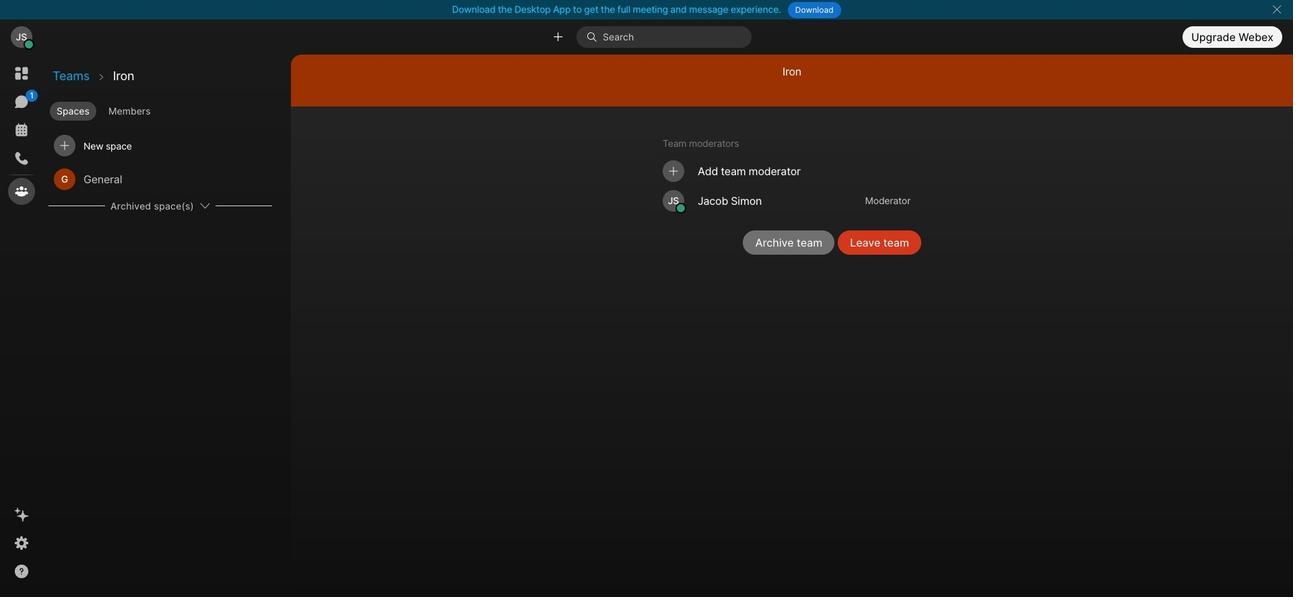 Task type: describe. For each thing, give the bounding box(es) containing it.
general list item
[[49, 162, 272, 196]]

webex tab list
[[8, 60, 38, 205]]



Task type: vqa. For each thing, say whether or not it's contained in the screenshot.
Meetings TAB
no



Task type: locate. For each thing, give the bounding box(es) containing it.
team moderators list
[[652, 156, 922, 216]]

navigation
[[0, 55, 43, 597]]

tab list
[[47, 96, 290, 122]]

list item
[[49, 129, 272, 162]]

jacob simon list item
[[652, 186, 922, 216]]

cancel_16 image
[[1272, 4, 1283, 15]]

arrow down_16 image
[[199, 200, 210, 211]]

add team moderator list item
[[652, 156, 922, 186]]



